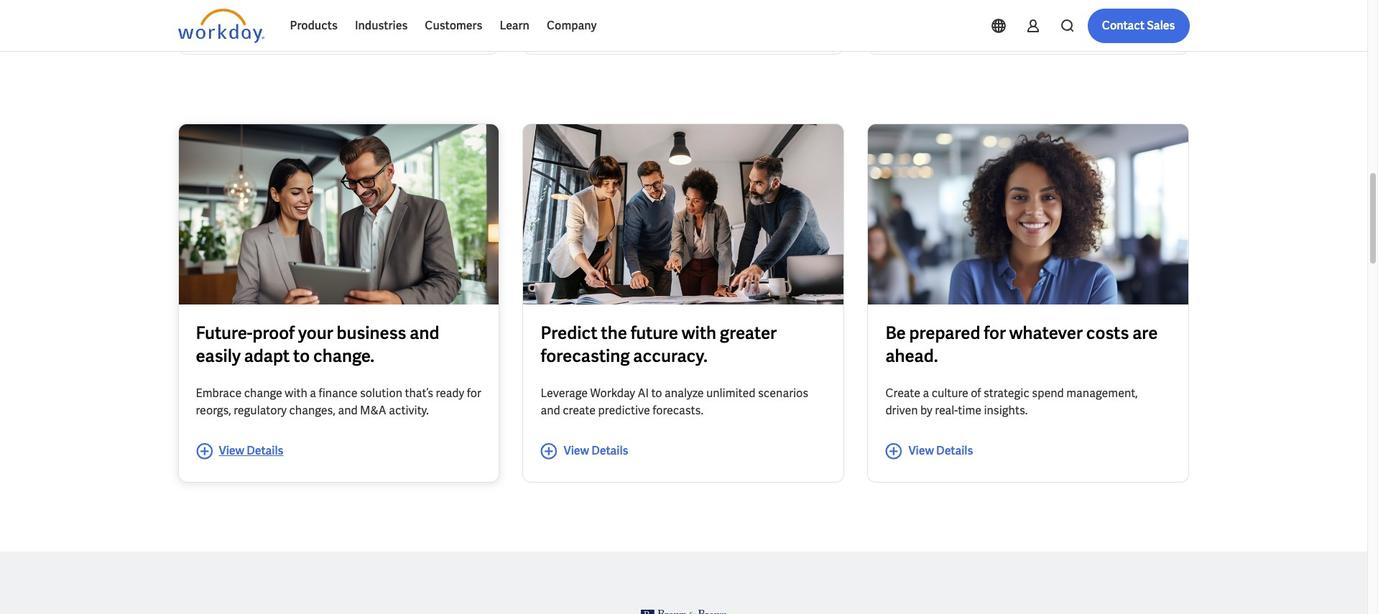Task type: vqa. For each thing, say whether or not it's contained in the screenshot.
Stories
no



Task type: locate. For each thing, give the bounding box(es) containing it.
details for predict
[[592, 443, 629, 458]]

accuracy.
[[633, 345, 708, 367]]

1 a from the left
[[310, 386, 316, 401]]

for inside embrace change with a finance solution that's ready for reorgs, regulatory changes, and m&a activity.
[[467, 386, 481, 401]]

analyze
[[665, 386, 704, 401]]

leverage
[[541, 386, 588, 401]]

a up changes,
[[310, 386, 316, 401]]

contact
[[1102, 18, 1145, 33]]

0 horizontal spatial and
[[338, 403, 358, 418]]

1 horizontal spatial and
[[410, 322, 439, 344]]

a up by
[[923, 386, 930, 401]]

of
[[971, 386, 982, 401]]

changes,
[[289, 403, 336, 418]]

0 vertical spatial to
[[293, 345, 310, 367]]

ai
[[638, 386, 649, 401]]

view details link
[[196, 14, 284, 31], [541, 14, 629, 31], [196, 442, 284, 460], [541, 442, 629, 460], [886, 442, 973, 460]]

woman smiling image
[[869, 124, 1189, 304]]

1 vertical spatial with
[[285, 386, 308, 401]]

with up 'accuracy.'
[[682, 322, 717, 344]]

are
[[1133, 322, 1158, 344]]

0 horizontal spatial to
[[293, 345, 310, 367]]

create a culture of strategic spend management, driven by real-time insights.
[[886, 386, 1138, 418]]

with
[[682, 322, 717, 344], [285, 386, 308, 401]]

details for be
[[937, 443, 973, 458]]

1 vertical spatial to
[[652, 386, 662, 401]]

predictive
[[598, 403, 650, 418]]

view details for be
[[909, 443, 973, 458]]

sales
[[1147, 18, 1176, 33]]

company
[[547, 18, 597, 33]]

workday
[[590, 386, 635, 401]]

2 horizontal spatial and
[[541, 403, 560, 418]]

to
[[293, 345, 310, 367], [652, 386, 662, 401]]

your
[[298, 322, 333, 344]]

a inside embrace change with a finance solution that's ready for reorgs, regulatory changes, and m&a activity.
[[310, 386, 316, 401]]

1 horizontal spatial a
[[923, 386, 930, 401]]

forecasts.
[[653, 403, 704, 418]]

ready
[[436, 386, 465, 401]]

and down the leverage
[[541, 403, 560, 418]]

industries
[[355, 18, 408, 33]]

and right the business
[[410, 322, 439, 344]]

view details for predict
[[564, 443, 629, 458]]

view
[[219, 15, 244, 30], [564, 15, 589, 30], [219, 443, 244, 458], [564, 443, 589, 458], [909, 443, 934, 458]]

0 horizontal spatial for
[[467, 386, 481, 401]]

1 horizontal spatial for
[[984, 322, 1006, 344]]

greater
[[720, 322, 777, 344]]

1 horizontal spatial with
[[682, 322, 717, 344]]

activity.
[[389, 403, 429, 418]]

and inside leverage workday ai to analyze unlimited scenarios and create predictive forecasts.
[[541, 403, 560, 418]]

spend
[[1032, 386, 1064, 401]]

unlimited
[[707, 386, 756, 401]]

four people collaborating image
[[524, 124, 844, 304]]

1 horizontal spatial to
[[652, 386, 662, 401]]

2 a from the left
[[923, 386, 930, 401]]

for right ready
[[467, 386, 481, 401]]

embrace change with a finance solution that's ready for reorgs, regulatory changes, and m&a activity.
[[196, 386, 481, 418]]

0 horizontal spatial a
[[310, 386, 316, 401]]

easily
[[196, 345, 241, 367]]

predict the future with greater forecasting accuracy.
[[541, 322, 777, 367]]

for
[[984, 322, 1006, 344], [467, 386, 481, 401]]

to right ai
[[652, 386, 662, 401]]

strategic
[[984, 386, 1030, 401]]

with inside embrace change with a finance solution that's ready for reorgs, regulatory changes, and m&a activity.
[[285, 386, 308, 401]]

scenarios
[[758, 386, 809, 401]]

contact sales
[[1102, 18, 1176, 33]]

by
[[921, 403, 933, 418]]

1 vertical spatial for
[[467, 386, 481, 401]]

create
[[886, 386, 921, 401]]

products button
[[281, 9, 346, 43]]

insights.
[[984, 403, 1028, 418]]

view details link for be prepared for whatever costs are ahead.
[[886, 442, 973, 460]]

man and woman looking at tablet image
[[179, 124, 499, 304]]

proof
[[253, 322, 295, 344]]

details
[[247, 15, 284, 30], [592, 15, 629, 30], [247, 443, 284, 458], [592, 443, 629, 458], [937, 443, 973, 458]]

costs
[[1087, 322, 1129, 344]]

go to the homepage image
[[178, 9, 264, 43]]

to down your
[[293, 345, 310, 367]]

ahead.
[[886, 345, 938, 367]]

0 horizontal spatial with
[[285, 386, 308, 401]]

create
[[563, 403, 596, 418]]

0 vertical spatial for
[[984, 322, 1006, 344]]

predict
[[541, 322, 598, 344]]

view details
[[219, 15, 284, 30], [564, 15, 629, 30], [219, 443, 284, 458], [564, 443, 629, 458], [909, 443, 973, 458]]

a
[[310, 386, 316, 401], [923, 386, 930, 401]]

with up changes,
[[285, 386, 308, 401]]

and
[[410, 322, 439, 344], [338, 403, 358, 418], [541, 403, 560, 418]]

future-
[[196, 322, 253, 344]]

0 vertical spatial with
[[682, 322, 717, 344]]

and down finance
[[338, 403, 358, 418]]

for right prepared
[[984, 322, 1006, 344]]

contact sales link
[[1088, 9, 1190, 43]]



Task type: describe. For each thing, give the bounding box(es) containing it.
change.
[[313, 345, 375, 367]]

industries button
[[346, 9, 416, 43]]

real-
[[935, 403, 958, 418]]

driven
[[886, 403, 918, 418]]

time
[[958, 403, 982, 418]]

culture
[[932, 386, 969, 401]]

management,
[[1067, 386, 1138, 401]]

customers
[[425, 18, 483, 33]]

and inside embrace change with a finance solution that's ready for reorgs, regulatory changes, and m&a activity.
[[338, 403, 358, 418]]

that's
[[405, 386, 433, 401]]

future
[[631, 322, 679, 344]]

for inside be prepared for whatever costs are ahead.
[[984, 322, 1006, 344]]

to inside future-proof your business and easily adapt to change.
[[293, 345, 310, 367]]

customers button
[[416, 9, 491, 43]]

view details link for predict the future with greater forecasting accuracy.
[[541, 442, 629, 460]]

the
[[601, 322, 627, 344]]

reorgs,
[[196, 403, 231, 418]]

to inside leverage workday ai to analyze unlimited scenarios and create predictive forecasts.
[[652, 386, 662, 401]]

a inside create a culture of strategic spend management, driven by real-time insights.
[[923, 386, 930, 401]]

leverage workday ai to analyze unlimited scenarios and create predictive forecasts.
[[541, 386, 809, 418]]

view for be prepared for whatever costs are ahead.
[[909, 443, 934, 458]]

view details for future-
[[219, 443, 284, 458]]

with inside predict the future with greater forecasting accuracy.
[[682, 322, 717, 344]]

future-proof your business and easily adapt to change.
[[196, 322, 439, 367]]

change
[[244, 386, 282, 401]]

view for predict the future with greater forecasting accuracy.
[[564, 443, 589, 458]]

brown & brown logo image
[[641, 598, 727, 615]]

view for future-proof your business and easily adapt to change.
[[219, 443, 244, 458]]

and inside future-proof your business and easily adapt to change.
[[410, 322, 439, 344]]

prepared
[[910, 322, 981, 344]]

view details link for future-proof your business and easily adapt to change.
[[196, 442, 284, 460]]

learn button
[[491, 9, 538, 43]]

details for future-
[[247, 443, 284, 458]]

learn
[[500, 18, 530, 33]]

forecasting
[[541, 345, 630, 367]]

solution
[[360, 386, 403, 401]]

business
[[337, 322, 406, 344]]

whatever
[[1010, 322, 1083, 344]]

finance
[[319, 386, 358, 401]]

regulatory
[[234, 403, 287, 418]]

products
[[290, 18, 338, 33]]

company button
[[538, 9, 606, 43]]

be prepared for whatever costs are ahead.
[[886, 322, 1158, 367]]

embrace
[[196, 386, 242, 401]]

m&a
[[360, 403, 387, 418]]

be
[[886, 322, 906, 344]]

adapt
[[244, 345, 290, 367]]



